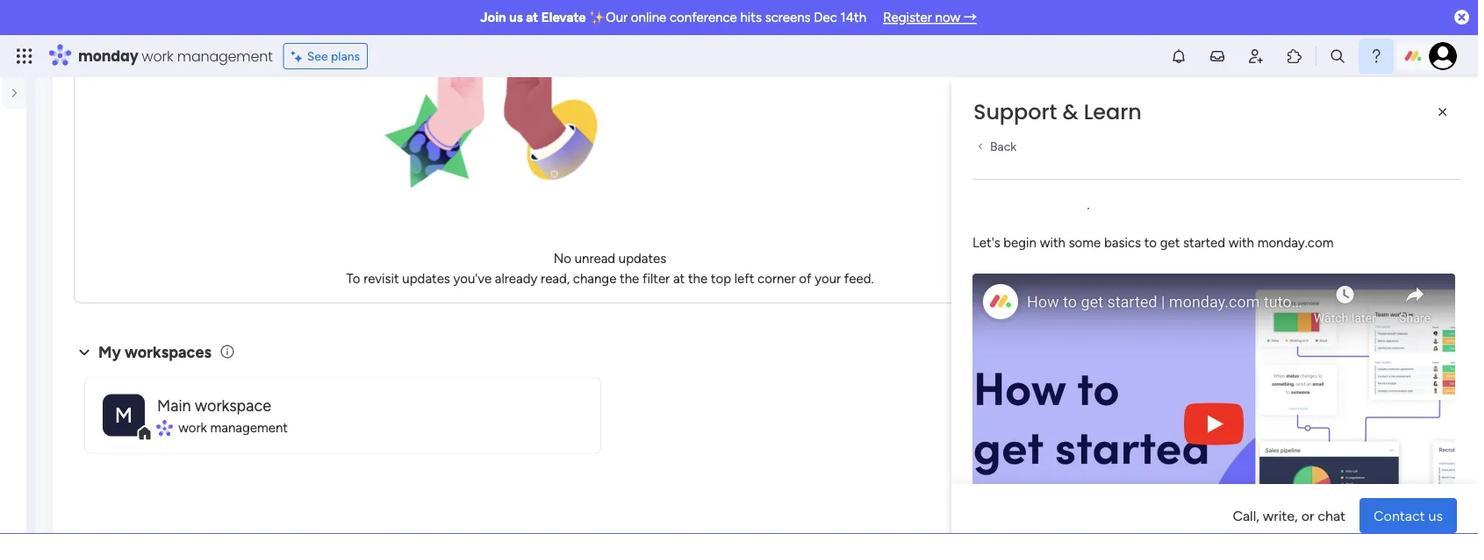 Task type: describe. For each thing, give the bounding box(es) containing it.
inbox image
[[1209, 47, 1226, 65]]

watch
[[1258, 429, 1293, 443]]

lottie animation element
[[346, 0, 627, 249]]

bob builder image
[[1429, 42, 1457, 70]]

my work image
[[16, 124, 32, 140]]

main
[[157, 396, 191, 415]]

see plans
[[307, 49, 360, 64]]

learn inside getting started "element"
[[1258, 260, 1288, 275]]

0 vertical spatial get
[[1160, 235, 1180, 251]]

join a webinar watch a live walkthrough
[[1258, 408, 1395, 443]]

register now → link
[[883, 10, 977, 25]]

help center learn and get support
[[1258, 324, 1379, 359]]

back
[[990, 139, 1016, 154]]

search everything image
[[1329, 47, 1346, 65]]

works
[[1392, 260, 1424, 275]]

learn how monday.com works
[[1258, 260, 1424, 275]]

0 vertical spatial monday.com
[[1257, 235, 1334, 251]]

→
[[964, 10, 977, 25]]

let's
[[973, 235, 1000, 251]]

experts
[[1341, 513, 1382, 528]]

elevate
[[541, 10, 586, 25]]

let's begin with some basics to get started with monday.com
[[973, 235, 1334, 251]]

call, write, or chat
[[1233, 508, 1346, 524]]

with inside boost your workflow in minutes with ready-made templates
[[1400, 73, 1428, 90]]

work management
[[178, 420, 288, 436]]

boost your workflow in minutes with ready-made templates
[[1199, 73, 1428, 111]]

contact sales element
[[1188, 475, 1452, 535]]

1 vertical spatial updates
[[402, 271, 450, 287]]

revisit
[[364, 271, 399, 287]]

1 horizontal spatial updates
[[619, 251, 666, 267]]

dec
[[814, 10, 837, 25]]

support & learn
[[973, 97, 1142, 127]]

m
[[115, 403, 133, 428]]

select product image
[[16, 47, 33, 65]]

0 horizontal spatial with
[[1040, 235, 1066, 251]]

&
[[1062, 97, 1078, 127]]

plans
[[331, 49, 360, 64]]

join us at elevate ✨ our online conference hits screens dec 14th
[[480, 10, 866, 25]]

boost
[[1199, 73, 1236, 90]]

close my workspaces image
[[74, 342, 95, 363]]

monday work management
[[78, 46, 273, 66]]

center
[[1287, 324, 1324, 339]]

some
[[1069, 235, 1101, 251]]

notifications image
[[1170, 47, 1188, 65]]

meet our sales experts
[[1258, 513, 1382, 528]]

to
[[346, 271, 360, 287]]

now
[[935, 10, 960, 25]]

live
[[1306, 429, 1324, 443]]

and
[[1291, 344, 1312, 359]]

getting started element
[[1188, 222, 1452, 292]]

help image
[[1368, 47, 1385, 65]]

1 vertical spatial management
[[210, 420, 288, 436]]

write,
[[1263, 508, 1298, 524]]

begin
[[1004, 235, 1037, 251]]

0 vertical spatial work
[[142, 46, 173, 66]]

support
[[973, 97, 1057, 127]]

minutes
[[1346, 73, 1397, 90]]

basics
[[1104, 235, 1141, 251]]

1 horizontal spatial work
[[178, 420, 207, 436]]

getting
[[1258, 240, 1301, 255]]

my
[[98, 343, 121, 362]]

started inside "element"
[[1304, 240, 1345, 255]]

at inside no unread updates to revisit updates you've already read, change the filter at the top left corner of your feed.
[[673, 271, 685, 287]]

see plans button
[[283, 43, 368, 69]]

14th
[[840, 10, 866, 25]]

filter
[[642, 271, 670, 287]]

container image
[[17, 174, 34, 192]]

2 the from the left
[[688, 271, 708, 287]]

0 vertical spatial a
[[1285, 408, 1291, 423]]

no
[[554, 251, 571, 267]]

screens
[[765, 10, 811, 25]]

workspaces
[[125, 343, 211, 362]]

sales
[[1310, 513, 1338, 528]]

ready-
[[1199, 94, 1240, 111]]



Task type: vqa. For each thing, say whether or not it's contained in the screenshot.
right with
yes



Task type: locate. For each thing, give the bounding box(es) containing it.
in
[[1332, 73, 1343, 90]]

us left elevate
[[509, 10, 523, 25]]

0 horizontal spatial started
[[1183, 235, 1225, 251]]

no unread updates to revisit updates you've already read, change the filter at the top left corner of your feed.
[[346, 251, 874, 287]]

0 horizontal spatial work
[[142, 46, 173, 66]]

at right "filter"
[[673, 271, 685, 287]]

1 vertical spatial help
[[1344, 490, 1375, 508]]

get right and
[[1315, 344, 1333, 359]]

started up learn how monday.com works
[[1304, 240, 1345, 255]]

option
[[0, 245, 26, 248]]

started right the to
[[1183, 235, 1225, 251]]

list box
[[0, 242, 35, 513]]

1 vertical spatial work
[[178, 420, 207, 436]]

feed.
[[844, 271, 874, 287]]

register
[[883, 10, 932, 25]]

your right of
[[815, 271, 841, 287]]

your inside boost your workflow in minutes with ready-made templates
[[1239, 73, 1267, 90]]

change
[[573, 271, 616, 287]]

us right contact
[[1429, 508, 1443, 524]]

1 horizontal spatial at
[[673, 271, 685, 287]]

workspace
[[195, 396, 271, 415]]

with right minutes
[[1400, 73, 1428, 90]]

my workspaces
[[98, 343, 211, 362]]

0 horizontal spatial updates
[[402, 271, 450, 287]]

webinar
[[1294, 408, 1340, 423]]

1 horizontal spatial help
[[1344, 490, 1375, 508]]

online
[[631, 10, 666, 25]]

call,
[[1233, 508, 1259, 524]]

learn
[[1084, 97, 1142, 127], [1258, 260, 1288, 275], [1258, 344, 1288, 359]]

join
[[480, 10, 506, 25], [1258, 408, 1282, 423]]

0 vertical spatial your
[[1239, 73, 1267, 90]]

1 horizontal spatial a
[[1296, 429, 1303, 443]]

1 horizontal spatial us
[[1429, 508, 1443, 524]]

learn left and
[[1258, 344, 1288, 359]]

updates up "filter"
[[619, 251, 666, 267]]

get
[[1160, 235, 1180, 251], [1315, 344, 1333, 359]]

the left "filter"
[[620, 271, 639, 287]]

0 vertical spatial updates
[[619, 251, 666, 267]]

✨
[[589, 10, 602, 25]]

0 horizontal spatial us
[[509, 10, 523, 25]]

our
[[606, 10, 628, 25]]

0 horizontal spatial help
[[1258, 324, 1284, 339]]

monday.com up 'how'
[[1257, 235, 1334, 251]]

1 vertical spatial your
[[815, 271, 841, 287]]

1 vertical spatial get
[[1315, 344, 1333, 359]]

1 vertical spatial monday.com
[[1318, 260, 1389, 275]]

top
[[711, 271, 731, 287]]

1 horizontal spatial with
[[1229, 235, 1254, 251]]

help left center on the right of the page
[[1258, 324, 1284, 339]]

2 vertical spatial learn
[[1258, 344, 1288, 359]]

hits
[[740, 10, 762, 25]]

get right the to
[[1160, 235, 1180, 251]]

support
[[1336, 344, 1379, 359]]

1 horizontal spatial started
[[1304, 240, 1345, 255]]

your inside no unread updates to revisit updates you've already read, change the filter at the top left corner of your feed.
[[815, 271, 841, 287]]

1 horizontal spatial get
[[1315, 344, 1333, 359]]

your up made at right top
[[1239, 73, 1267, 90]]

help center element
[[1188, 306, 1452, 377]]

see
[[307, 49, 328, 64]]

back button
[[973, 137, 1022, 156]]

contact
[[1374, 508, 1425, 524]]

how
[[1291, 260, 1315, 275]]

apps image
[[1286, 47, 1303, 65]]

made
[[1240, 94, 1275, 111]]

help for help center learn and get support
[[1258, 324, 1284, 339]]

help
[[1258, 324, 1284, 339], [1344, 490, 1375, 508]]

join left elevate
[[480, 10, 506, 25]]

already
[[495, 271, 537, 287]]

join up watch at the bottom
[[1258, 408, 1282, 423]]

updates right revisit
[[402, 271, 450, 287]]

join for join a webinar watch a live walkthrough
[[1258, 408, 1282, 423]]

0 horizontal spatial at
[[526, 10, 538, 25]]

help for help
[[1344, 490, 1375, 508]]

0 vertical spatial us
[[509, 10, 523, 25]]

walkthrough
[[1327, 429, 1395, 443]]

work
[[142, 46, 173, 66], [178, 420, 207, 436]]

meet
[[1258, 513, 1286, 528]]

1 the from the left
[[620, 271, 639, 287]]

invite members image
[[1247, 47, 1265, 65]]

help inside button
[[1344, 490, 1375, 508]]

join for join us at elevate ✨ our online conference hits screens dec 14th
[[480, 10, 506, 25]]

1 vertical spatial at
[[673, 271, 685, 287]]

at left elevate
[[526, 10, 538, 25]]

workflow
[[1271, 73, 1328, 90]]

with left some
[[1040, 235, 1066, 251]]

1 vertical spatial us
[[1429, 508, 1443, 524]]

left
[[734, 271, 754, 287]]

started
[[1183, 235, 1225, 251], [1304, 240, 1345, 255]]

help inside help center learn and get support
[[1258, 324, 1284, 339]]

2 horizontal spatial with
[[1400, 73, 1428, 90]]

a
[[1285, 408, 1291, 423], [1296, 429, 1303, 443]]

work right monday
[[142, 46, 173, 66]]

help up experts
[[1344, 490, 1375, 508]]

0 horizontal spatial join
[[480, 10, 506, 25]]

0 vertical spatial join
[[480, 10, 506, 25]]

monday
[[78, 46, 138, 66]]

a left the live
[[1296, 429, 1303, 443]]

chat
[[1318, 508, 1346, 524]]

help button
[[1329, 485, 1390, 513]]

corner
[[758, 271, 796, 287]]

join inside join a webinar watch a live walkthrough
[[1258, 408, 1282, 423]]

contact us
[[1374, 508, 1443, 524]]

us for contact
[[1429, 508, 1443, 524]]

at
[[526, 10, 538, 25], [673, 271, 685, 287]]

of
[[799, 271, 811, 287]]

home image
[[16, 93, 33, 111]]

the left top
[[688, 271, 708, 287]]

learn for help center learn and get support
[[1258, 344, 1288, 359]]

lottie animation image
[[346, 0, 627, 249]]

contact us button
[[1360, 498, 1457, 534]]

our
[[1289, 513, 1307, 528]]

0 horizontal spatial get
[[1160, 235, 1180, 251]]

a up watch at the bottom
[[1285, 408, 1291, 423]]

work down main
[[178, 420, 207, 436]]

0 vertical spatial at
[[526, 10, 538, 25]]

updates
[[619, 251, 666, 267], [402, 271, 450, 287]]

1 vertical spatial join
[[1258, 408, 1282, 423]]

learn down getting
[[1258, 260, 1288, 275]]

1 vertical spatial a
[[1296, 429, 1303, 443]]

us for join
[[509, 10, 523, 25]]

0 vertical spatial help
[[1258, 324, 1284, 339]]

register now →
[[883, 10, 977, 25]]

read,
[[541, 271, 570, 287]]

workspace options image
[[18, 174, 35, 192]]

learn right &
[[1084, 97, 1142, 127]]

0 vertical spatial management
[[177, 46, 273, 66]]

monday.com
[[1257, 235, 1334, 251], [1318, 260, 1389, 275]]

with
[[1400, 73, 1428, 90], [1040, 235, 1066, 251], [1229, 235, 1254, 251]]

1 horizontal spatial the
[[688, 271, 708, 287]]

or
[[1301, 508, 1314, 524]]

you've
[[453, 271, 492, 287]]

0 horizontal spatial the
[[620, 271, 639, 287]]

the
[[620, 271, 639, 287], [688, 271, 708, 287]]

1 horizontal spatial join
[[1258, 408, 1282, 423]]

to
[[1144, 235, 1157, 251]]

1 horizontal spatial your
[[1239, 73, 1267, 90]]

0 vertical spatial learn
[[1084, 97, 1142, 127]]

us
[[509, 10, 523, 25], [1429, 508, 1443, 524]]

learn for support & learn
[[1084, 97, 1142, 127]]

main workspace
[[157, 396, 271, 415]]

join a webinar element
[[1188, 391, 1452, 461]]

0 horizontal spatial a
[[1285, 408, 1291, 423]]

us inside button
[[1429, 508, 1443, 524]]

your
[[1239, 73, 1267, 90], [815, 271, 841, 287]]

0 horizontal spatial your
[[815, 271, 841, 287]]

templates
[[1278, 94, 1341, 111]]

getting started
[[1258, 240, 1345, 255]]

monday.com right 'how'
[[1318, 260, 1389, 275]]

learn inside help center learn and get support
[[1258, 344, 1288, 359]]

with left getting
[[1229, 235, 1254, 251]]

get inside help center learn and get support
[[1315, 344, 1333, 359]]

workspace image
[[103, 395, 145, 437]]

1 vertical spatial learn
[[1258, 260, 1288, 275]]

monday.com inside getting started "element"
[[1318, 260, 1389, 275]]

conference
[[670, 10, 737, 25]]

unread
[[575, 251, 615, 267]]



